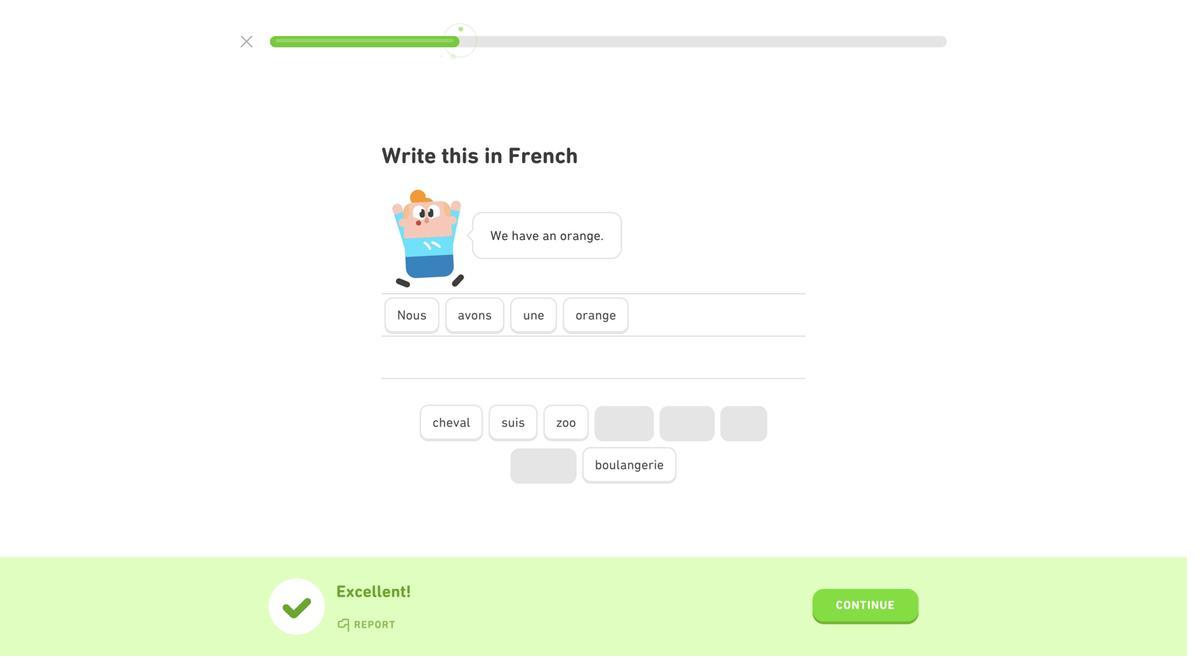 Task type: vqa. For each thing, say whether or not it's contained in the screenshot.
boulangerie button
yes



Task type: describe. For each thing, give the bounding box(es) containing it.
cheval button
[[420, 405, 483, 442]]

orange
[[576, 308, 617, 323]]

1 e from the left
[[502, 228, 509, 243]]

zoo button
[[544, 405, 589, 442]]

cheval
[[433, 415, 470, 430]]

in
[[485, 142, 503, 169]]

continue button
[[813, 590, 919, 625]]

2 n from the left
[[580, 228, 587, 243]]

une
[[523, 308, 545, 323]]

o
[[560, 228, 567, 243]]

boulangerie button
[[582, 448, 677, 484]]

nous button
[[385, 298, 440, 334]]

h
[[512, 228, 519, 243]]

excellent!
[[337, 582, 411, 602]]

report
[[354, 619, 396, 631]]

2 e from the left
[[533, 228, 539, 243]]

w e h a v e a n o r a n g e .
[[491, 228, 604, 243]]

2 a from the left
[[543, 228, 550, 243]]

3 a from the left
[[573, 228, 580, 243]]

v
[[526, 228, 533, 243]]

write this in french
[[382, 142, 578, 169]]

avons button
[[445, 298, 505, 334]]

write
[[382, 142, 436, 169]]

suis button
[[489, 405, 538, 442]]

zoo
[[556, 415, 576, 430]]



Task type: locate. For each thing, give the bounding box(es) containing it.
1 horizontal spatial a
[[543, 228, 550, 243]]

boulangerie
[[595, 457, 664, 473]]

une button
[[511, 298, 557, 334]]

e
[[502, 228, 509, 243], [533, 228, 539, 243], [594, 228, 601, 243]]

continue
[[836, 599, 896, 612]]

n
[[550, 228, 557, 243], [580, 228, 587, 243]]

a right w
[[519, 228, 526, 243]]

1 a from the left
[[519, 228, 526, 243]]

e left h
[[502, 228, 509, 243]]

2 horizontal spatial a
[[573, 228, 580, 243]]

nous
[[397, 308, 427, 323]]

suis
[[502, 415, 525, 430]]

3 e from the left
[[594, 228, 601, 243]]

french
[[508, 142, 578, 169]]

orange button
[[563, 298, 629, 334]]

r
[[567, 228, 573, 243]]

a
[[519, 228, 526, 243], [543, 228, 550, 243], [573, 228, 580, 243]]

progress bar
[[270, 36, 947, 47]]

2 horizontal spatial e
[[594, 228, 601, 243]]

.
[[601, 228, 604, 243]]

0 horizontal spatial n
[[550, 228, 557, 243]]

e right r
[[594, 228, 601, 243]]

report button
[[337, 619, 396, 633]]

1 horizontal spatial n
[[580, 228, 587, 243]]

avons
[[458, 308, 492, 323]]

this
[[442, 142, 479, 169]]

0 horizontal spatial a
[[519, 228, 526, 243]]

1 n from the left
[[550, 228, 557, 243]]

g
[[587, 228, 594, 243]]

n left o
[[550, 228, 557, 243]]

0 horizontal spatial e
[[502, 228, 509, 243]]

e right h
[[533, 228, 539, 243]]

a right v
[[543, 228, 550, 243]]

w
[[491, 228, 502, 243]]

a right o
[[573, 228, 580, 243]]

1 horizontal spatial e
[[533, 228, 539, 243]]

n right r
[[580, 228, 587, 243]]



